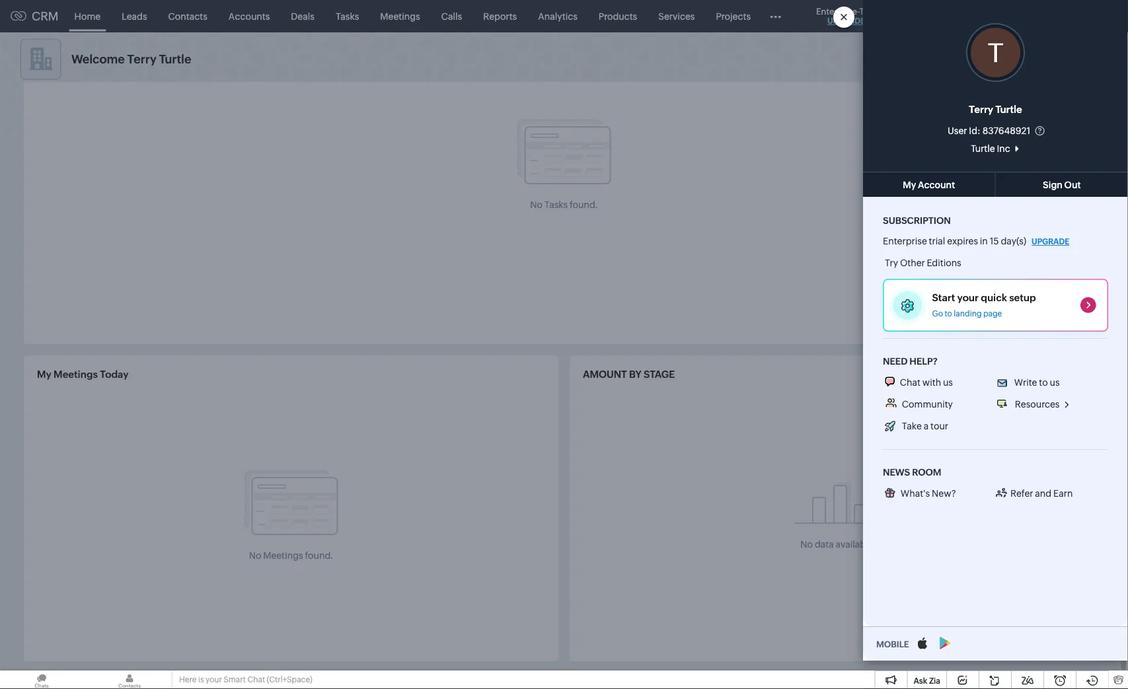 Task type: describe. For each thing, give the bounding box(es) containing it.
products link
[[588, 0, 648, 32]]

projects
[[716, 11, 751, 21]]

out
[[1065, 179, 1081, 190]]

meetings for no meetings found.
[[263, 551, 303, 561]]

turtle inc
[[971, 143, 1011, 154]]

1 horizontal spatial to
[[1039, 377, 1048, 388]]

today
[[100, 369, 129, 380]]

1 vertical spatial classic
[[940, 79, 970, 90]]

15
[[990, 236, 999, 246]]

no meetings found.
[[249, 551, 333, 561]]

view for bottom the 'classic view' link
[[972, 79, 993, 90]]

no for no tasks found.
[[530, 200, 543, 210]]

reports
[[483, 11, 517, 21]]

leads link
[[111, 0, 158, 32]]

start
[[932, 292, 955, 304]]

enterprise-trial upgrade
[[816, 6, 877, 25]]

meetings link
[[370, 0, 431, 32]]

0 vertical spatial tasks
[[336, 11, 359, 21]]

meetings inside meetings link
[[380, 11, 420, 21]]

profile pic image
[[966, 23, 1025, 82]]

1 horizontal spatial tasks
[[545, 200, 568, 210]]

by
[[629, 369, 642, 380]]

landing
[[954, 309, 982, 318]]

analytics link
[[528, 0, 588, 32]]

services
[[659, 11, 695, 21]]

trial
[[860, 6, 877, 16]]

here is your smart chat (ctrl+space)
[[179, 676, 312, 684]]

expires
[[947, 236, 978, 246]]

page inside start your quick setup go to landing page
[[984, 309, 1002, 318]]

amount
[[583, 369, 627, 380]]

projects link
[[706, 0, 762, 32]]

need help?
[[883, 356, 938, 366]]

a
[[924, 421, 929, 432]]

mobile
[[877, 640, 909, 650]]

go to landing page link
[[932, 309, 1002, 319]]

welcome
[[71, 52, 125, 66]]

deals
[[291, 11, 315, 21]]

available
[[836, 539, 874, 550]]

sign
[[1043, 179, 1063, 190]]

take a tour link
[[883, 420, 951, 433]]

refer and earn
[[1011, 488, 1073, 499]]

meetings for my meetings today
[[54, 369, 98, 380]]

crm link
[[11, 9, 59, 23]]

no for no data available
[[801, 539, 813, 550]]

community
[[902, 399, 953, 410]]

no tasks found.
[[530, 200, 598, 210]]

837648921
[[983, 125, 1031, 136]]

is
[[198, 676, 204, 684]]

found. for no tasks found.
[[570, 200, 598, 210]]

with
[[923, 377, 941, 388]]

manager's home new!
[[940, 118, 1031, 129]]

need
[[883, 356, 908, 366]]

accounts link
[[218, 0, 280, 32]]

write to us
[[1015, 377, 1060, 388]]

account
[[918, 179, 955, 190]]

contacts link
[[158, 0, 218, 32]]

my meetings today
[[37, 369, 129, 380]]

what's new?
[[901, 488, 956, 499]]

zia
[[929, 677, 941, 685]]

reports link
[[473, 0, 528, 32]]

terry turtle's home link
[[926, 98, 1062, 108]]

room
[[912, 467, 942, 477]]

chat with us element
[[885, 377, 898, 387]]

sign out button
[[996, 172, 1128, 197]]

take a tour
[[902, 421, 949, 432]]

services link
[[648, 0, 706, 32]]

other
[[900, 258, 925, 268]]

resources
[[1015, 399, 1060, 410]]

and
[[1035, 488, 1052, 499]]

terry turtle's home
[[940, 98, 1022, 108]]

upgrade link
[[1030, 235, 1072, 248]]

your inside start your quick setup go to landing page
[[958, 292, 979, 304]]

0 horizontal spatial terry
[[127, 52, 157, 66]]

(ctrl+space)
[[267, 676, 312, 684]]

setup
[[1010, 292, 1036, 304]]

day(s)
[[1001, 236, 1027, 246]]

news room
[[883, 467, 942, 477]]

turtle inside field
[[971, 143, 995, 154]]

0 vertical spatial chat
[[900, 377, 921, 388]]

id:
[[969, 125, 981, 136]]

user
[[948, 125, 967, 136]]

analytics
[[538, 11, 578, 21]]

leads
[[122, 11, 147, 21]]

ask zia
[[914, 677, 941, 685]]

community link
[[883, 398, 955, 410]]

1 vertical spatial your
[[206, 676, 222, 684]]

take
[[902, 421, 922, 432]]

0 vertical spatial turtle
[[159, 52, 191, 66]]

enterprise-
[[816, 6, 860, 16]]

chats image
[[0, 671, 83, 689]]

what's new? link
[[883, 488, 994, 500]]

what's
[[901, 488, 930, 499]]

my account button
[[863, 172, 996, 197]]

new?
[[932, 488, 956, 499]]

home link
[[64, 0, 111, 32]]

calls
[[441, 11, 462, 21]]

quick
[[981, 292, 1007, 304]]



Task type: locate. For each thing, give the bounding box(es) containing it.
1 horizontal spatial your
[[958, 292, 979, 304]]

customize home page
[[940, 138, 1037, 149]]

1 vertical spatial found.
[[305, 551, 333, 561]]

0 vertical spatial my
[[903, 179, 916, 190]]

my account
[[903, 179, 955, 190]]

no for no meetings found.
[[249, 551, 261, 561]]

0 vertical spatial classic
[[1025, 55, 1055, 66]]

contacts
[[168, 11, 207, 21]]

welcome terry turtle
[[71, 52, 191, 66]]

0 horizontal spatial us
[[943, 377, 953, 388]]

1 horizontal spatial turtle
[[971, 143, 995, 154]]

turtle up new!
[[996, 104, 1022, 115]]

tasks link
[[325, 0, 370, 32]]

chat right smart
[[247, 676, 265, 684]]

2 us from the left
[[1050, 377, 1060, 388]]

0 vertical spatial no
[[530, 200, 543, 210]]

classic up turtle's
[[940, 79, 970, 90]]

editions
[[927, 258, 962, 268]]

try
[[885, 258, 898, 268]]

chat with us image
[[885, 377, 895, 387]]

trial
[[929, 236, 945, 246]]

terry turtle
[[969, 104, 1022, 115]]

page down quick
[[984, 309, 1002, 318]]

calls link
[[431, 0, 473, 32]]

home
[[74, 11, 101, 21], [996, 98, 1022, 108], [986, 119, 1013, 129], [988, 138, 1014, 149]]

us right with
[[943, 377, 953, 388]]

2 horizontal spatial terry
[[969, 104, 994, 115]]

help?
[[910, 356, 938, 366]]

0 horizontal spatial classic view
[[940, 79, 993, 90]]

1 horizontal spatial us
[[1050, 377, 1060, 388]]

0 vertical spatial classic view
[[1025, 55, 1078, 66]]

1 horizontal spatial page
[[1016, 138, 1037, 149]]

refer
[[1011, 488, 1034, 499]]

upgrade
[[1032, 237, 1070, 246]]

1 vertical spatial page
[[984, 309, 1002, 318]]

user id: 837648921
[[948, 125, 1031, 136]]

accounts
[[229, 11, 270, 21]]

manager's
[[940, 119, 984, 129]]

contacts image
[[88, 671, 171, 689]]

go
[[932, 309, 943, 318]]

my
[[903, 179, 916, 190], [37, 369, 51, 380]]

page down new!
[[1016, 138, 1037, 149]]

terry up manager's
[[940, 98, 961, 108]]

turtle's
[[963, 98, 994, 108]]

your right is
[[206, 676, 222, 684]]

data
[[815, 539, 834, 550]]

0 horizontal spatial tasks
[[336, 11, 359, 21]]

0 vertical spatial to
[[945, 309, 952, 318]]

terry down leads link
[[127, 52, 157, 66]]

1 vertical spatial classic view link
[[926, 79, 1062, 90]]

0 vertical spatial found.
[[570, 200, 598, 210]]

turtle down user id: 837648921
[[971, 143, 995, 154]]

us up the resources at the bottom of page
[[1050, 377, 1060, 388]]

0 vertical spatial meetings
[[380, 11, 420, 21]]

us for write to us
[[1050, 377, 1060, 388]]

ask
[[914, 677, 928, 685]]

0 horizontal spatial turtle
[[159, 52, 191, 66]]

2 vertical spatial no
[[249, 551, 261, 561]]

enterprise
[[883, 236, 927, 246]]

crm
[[32, 9, 59, 23]]

0 horizontal spatial no
[[249, 551, 261, 561]]

1 horizontal spatial terry
[[940, 98, 961, 108]]

1 vertical spatial tasks
[[545, 200, 568, 210]]

2 horizontal spatial turtle
[[996, 104, 1022, 115]]

0 horizontal spatial classic
[[940, 79, 970, 90]]

2 vertical spatial meetings
[[263, 551, 303, 561]]

deals link
[[280, 0, 325, 32]]

1 horizontal spatial view
[[1057, 55, 1078, 66]]

0 horizontal spatial to
[[945, 309, 952, 318]]

0 horizontal spatial found.
[[305, 551, 333, 561]]

2 horizontal spatial meetings
[[380, 11, 420, 21]]

classic
[[1025, 55, 1055, 66], [940, 79, 970, 90]]

1 horizontal spatial classic view
[[1025, 55, 1078, 66]]

try other editions
[[885, 258, 962, 268]]

turtle down contacts link
[[159, 52, 191, 66]]

0 horizontal spatial meetings
[[54, 369, 98, 380]]

chat right chat with us element
[[900, 377, 921, 388]]

no data available
[[801, 539, 874, 550]]

view
[[1057, 55, 1078, 66], [972, 79, 993, 90]]

terry up 'manager's home new!'
[[969, 104, 994, 115]]

0 horizontal spatial your
[[206, 676, 222, 684]]

your up landing
[[958, 292, 979, 304]]

enterprise trial expires in 15 day(s) upgrade
[[883, 236, 1070, 246]]

amount by stage
[[583, 369, 675, 380]]

classic up terry turtle's home link
[[1025, 55, 1055, 66]]

1 vertical spatial classic view
[[940, 79, 993, 90]]

your
[[958, 292, 979, 304], [206, 676, 222, 684]]

terry for terry turtle
[[969, 104, 994, 115]]

0 horizontal spatial view
[[972, 79, 993, 90]]

1 vertical spatial meetings
[[54, 369, 98, 380]]

1 vertical spatial my
[[37, 369, 51, 380]]

Turtle Inc field
[[918, 142, 1074, 155]]

1 horizontal spatial chat
[[900, 377, 921, 388]]

inc
[[997, 143, 1011, 154]]

view for the topmost the 'classic view' link
[[1057, 55, 1078, 66]]

home inside 'manager's home new!'
[[986, 119, 1013, 129]]

0 horizontal spatial page
[[984, 309, 1002, 318]]

my for my meetings today
[[37, 369, 51, 380]]

0 horizontal spatial chat
[[247, 676, 265, 684]]

no
[[530, 200, 543, 210], [801, 539, 813, 550], [249, 551, 261, 561]]

new!
[[1014, 118, 1031, 125]]

to inside start your quick setup go to landing page
[[945, 309, 952, 318]]

to right "write"
[[1039, 377, 1048, 388]]

terry inside terry turtle link
[[969, 104, 994, 115]]

found. for no meetings found.
[[305, 551, 333, 561]]

write
[[1015, 377, 1037, 388]]

1 horizontal spatial classic
[[1025, 55, 1055, 66]]

1 vertical spatial turtle
[[996, 104, 1022, 115]]

my inside button
[[903, 179, 916, 190]]

1 vertical spatial view
[[972, 79, 993, 90]]

1 us from the left
[[943, 377, 953, 388]]

1 vertical spatial chat
[[247, 676, 265, 684]]

in
[[980, 236, 988, 246]]

1 horizontal spatial found.
[[570, 200, 598, 210]]

sign out
[[1043, 179, 1081, 190]]

news
[[883, 467, 910, 477]]

2 horizontal spatial no
[[801, 539, 813, 550]]

us for chat with us
[[943, 377, 953, 388]]

earn
[[1054, 488, 1073, 499]]

1 horizontal spatial my
[[903, 179, 916, 190]]

1 horizontal spatial meetings
[[263, 551, 303, 561]]

1 vertical spatial no
[[801, 539, 813, 550]]

2 vertical spatial turtle
[[971, 143, 995, 154]]

customize home page link
[[926, 138, 1062, 149]]

terry for terry turtle's home
[[940, 98, 961, 108]]

1 vertical spatial to
[[1039, 377, 1048, 388]]

start your quick setup go to landing page
[[932, 292, 1036, 318]]

0 horizontal spatial my
[[37, 369, 51, 380]]

upgrade
[[828, 17, 865, 25]]

us
[[943, 377, 953, 388], [1050, 377, 1060, 388]]

subscription
[[883, 215, 951, 226]]

stage
[[644, 369, 675, 380]]

products
[[599, 11, 637, 21]]

my for my account
[[903, 179, 916, 190]]

0 vertical spatial classic view link
[[1025, 55, 1098, 66]]

0 vertical spatial your
[[958, 292, 979, 304]]

0 vertical spatial page
[[1016, 138, 1037, 149]]

customize
[[940, 138, 986, 149]]

0 vertical spatial view
[[1057, 55, 1078, 66]]

classic view
[[1025, 55, 1078, 66], [940, 79, 993, 90]]

terry
[[127, 52, 157, 66], [940, 98, 961, 108], [969, 104, 994, 115]]

to right go
[[945, 309, 952, 318]]

turtle
[[159, 52, 191, 66], [996, 104, 1022, 115], [971, 143, 995, 154]]

1 horizontal spatial no
[[530, 200, 543, 210]]



Task type: vqa. For each thing, say whether or not it's contained in the screenshot.
MMM d, yyyy TEXT BOX in the top of the page
no



